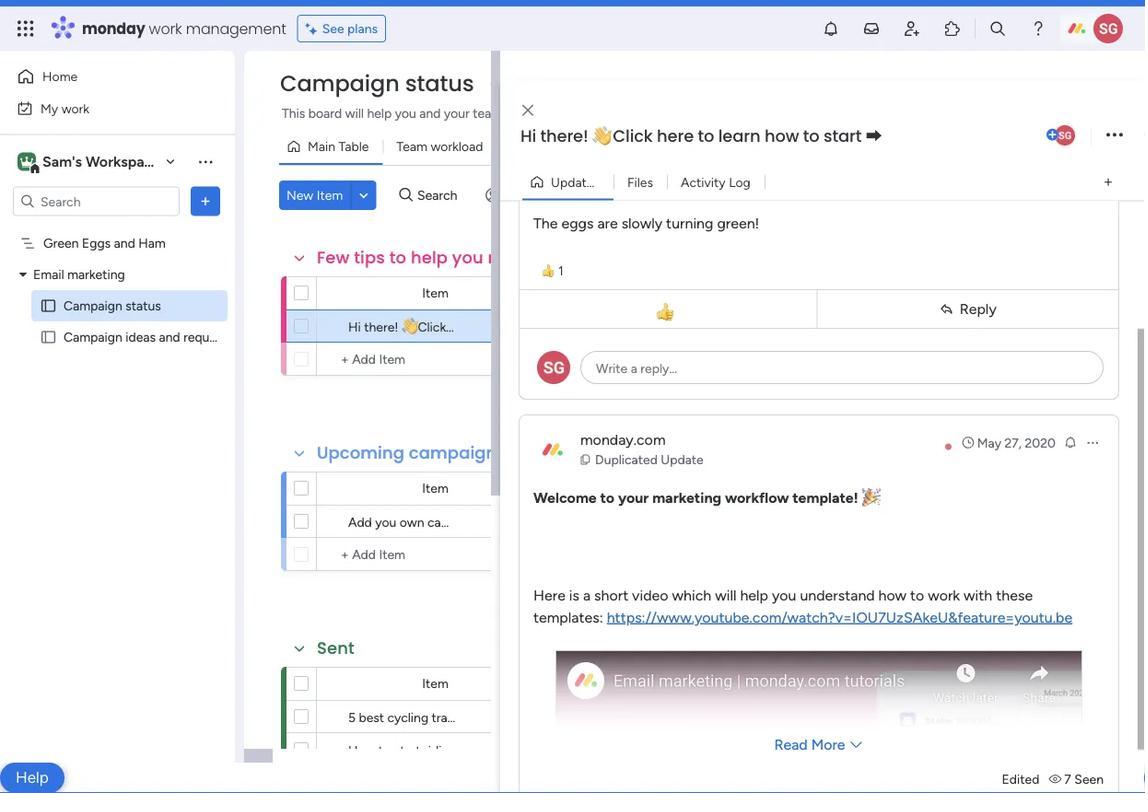 Task type: describe. For each thing, give the bounding box(es) containing it.
workflow inside this board will help you and your team plan, run, and track your entire campaign's workflow in one workspace. button
[[751, 106, 805, 121]]

eggs
[[562, 214, 594, 231]]

sent
[[317, 637, 355, 660]]

activity log
[[681, 174, 751, 190]]

read more
[[775, 735, 846, 753]]

help image
[[1030, 19, 1048, 38]]

my
[[41, 100, 58, 116]]

add you own campaign
[[348, 514, 484, 530]]

0 horizontal spatial ➡️
[[598, 319, 611, 335]]

invite members image
[[903, 19, 922, 38]]

green eggs and ham
[[43, 235, 166, 251]]

eggs
[[82, 235, 111, 251]]

plan,
[[506, 106, 533, 121]]

new
[[287, 188, 314, 203]]

add
[[348, 514, 372, 530]]

understand
[[800, 586, 875, 604]]

hi inside field
[[521, 124, 536, 148]]

there! inside field
[[541, 124, 589, 148]]

search everything image
[[989, 19, 1007, 38]]

you inside here is a short video which will help you understand how to work with these templates:
[[772, 586, 797, 604]]

select product image
[[17, 19, 35, 38]]

the
[[534, 214, 558, 231]]

campaign
[[428, 514, 484, 530]]

best
[[359, 710, 384, 725]]

files button
[[614, 167, 667, 197]]

sam green image
[[1053, 124, 1077, 147]]

green!
[[717, 214, 760, 231]]

list box containing green eggs and ham
[[0, 224, 235, 602]]

updates
[[551, 174, 600, 190]]

options image
[[1086, 435, 1100, 450]]

filter by person image
[[478, 186, 508, 205]]

home
[[42, 69, 78, 84]]

public board image
[[40, 297, 57, 315]]

which
[[672, 586, 712, 604]]

to down duplicated
[[600, 488, 615, 506]]

work for my
[[61, 100, 90, 116]]

with
[[964, 586, 993, 604]]

trails
[[432, 710, 460, 725]]

workspace
[[86, 153, 160, 171]]

0 horizontal spatial there!
[[364, 319, 399, 335]]

2020
[[1025, 435, 1056, 450]]

at
[[514, 743, 525, 759]]

upcoming
[[317, 441, 405, 465]]

workspace options image
[[196, 152, 215, 171]]

0 vertical spatial campaign status
[[280, 68, 474, 99]]

more
[[812, 735, 846, 753]]

👋 inside field
[[593, 124, 609, 148]]

Upcoming campaigns field
[[312, 441, 511, 465]]

/
[[603, 174, 608, 190]]

my work button
[[11, 94, 198, 123]]

plans
[[347, 21, 378, 36]]

1 vertical spatial learn
[[494, 319, 522, 335]]

and right run,
[[561, 106, 582, 121]]

0 horizontal spatial a
[[460, 743, 466, 759]]

item up add you own campaign
[[422, 481, 449, 496]]

1 vertical spatial you
[[375, 514, 397, 530]]

5 best cycling trails
[[348, 710, 460, 725]]

age
[[552, 743, 573, 759]]

write a reply...
[[596, 360, 678, 376]]

2
[[611, 174, 619, 190]]

team workload button
[[383, 132, 497, 161]]

item up trails
[[422, 676, 449, 692]]

campaign for public board icon
[[64, 298, 122, 314]]

any
[[528, 743, 549, 759]]

the eggs are slowly turning green!
[[534, 214, 760, 231]]

1 vertical spatial hi there! 👋  click here to learn how to start ➡️
[[348, 319, 611, 335]]

help inside this board will help you and your team plan, run, and track your entire campaign's workflow in one workspace. button
[[367, 106, 392, 121]]

riding
[[424, 743, 457, 759]]

cycling
[[388, 710, 429, 725]]

see
[[322, 21, 344, 36]]

2 vertical spatial start
[[394, 743, 421, 759]]

reply button
[[822, 294, 1115, 324]]

➡️ inside field
[[866, 124, 882, 148]]

table
[[339, 139, 369, 154]]

1 vertical spatial status
[[126, 298, 161, 314]]

welcome to your marketing workflow template! 🎉
[[534, 488, 877, 506]]

monday work management
[[82, 18, 286, 39]]

are
[[598, 214, 618, 231]]

0 horizontal spatial click
[[418, 319, 446, 335]]

dapulse addbtn image
[[1047, 129, 1059, 141]]

sam's
[[42, 153, 82, 171]]

how inside field
[[765, 124, 799, 148]]

in
[[808, 106, 818, 121]]

0 horizontal spatial campaign status
[[64, 298, 161, 314]]

angle down image
[[359, 188, 368, 202]]

duplicated update
[[595, 452, 704, 467]]

item inside 'button'
[[317, 188, 343, 203]]

caret down image
[[19, 268, 27, 281]]

management
[[186, 18, 286, 39]]

may 27, 2020 link
[[961, 433, 1056, 452]]

campaign ideas and requests
[[64, 329, 233, 345]]

Sent field
[[312, 637, 359, 661]]

will inside here is a short video which will help you understand how to work with these templates:
[[715, 586, 737, 604]]

video
[[632, 586, 669, 604]]

slowly
[[622, 214, 663, 231]]

read more button
[[520, 726, 1119, 763]]

is
[[569, 586, 580, 604]]

may 27, 2020
[[978, 435, 1056, 450]]

Search field
[[413, 182, 468, 208]]

workload
[[431, 139, 483, 154]]

help inside here is a short video which will help you understand how to work with these templates:
[[740, 586, 769, 604]]

2 horizontal spatial a
[[631, 360, 638, 376]]

1 vertical spatial 👋
[[402, 319, 415, 335]]

1 vertical spatial hi
[[348, 319, 361, 335]]

templates:
[[534, 608, 603, 626]]

see plans button
[[297, 15, 386, 42]]

write
[[596, 360, 628, 376]]

0 horizontal spatial here
[[449, 319, 475, 335]]

here inside hi there! 👋  click here to learn how to start ➡️ field
[[657, 124, 694, 148]]

sam's workspace button
[[13, 146, 183, 177]]



Task type: locate. For each thing, give the bounding box(es) containing it.
to right how
[[379, 743, 391, 759]]

to up + add item text field
[[478, 319, 491, 335]]

apps image
[[944, 19, 962, 38]]

reply
[[960, 300, 997, 318]]

how
[[348, 743, 376, 759]]

0 vertical spatial work
[[149, 18, 182, 39]]

monday
[[82, 18, 145, 39]]

workspace image
[[18, 152, 36, 172]]

1 horizontal spatial status
[[405, 68, 474, 99]]

monday.com
[[581, 430, 666, 448]]

there! up + add item text field
[[364, 319, 399, 335]]

campaign for public board image
[[64, 329, 122, 345]]

options image up add view icon
[[1107, 123, 1124, 148]]

will inside button
[[345, 106, 364, 121]]

v2 search image
[[399, 185, 413, 206]]

track
[[585, 106, 614, 121]]

hi there! 👋  click here to learn how to start ➡️ up + add item text field
[[348, 319, 611, 335]]

click inside hi there! 👋  click here to learn how to start ➡️ field
[[613, 124, 653, 148]]

help button
[[0, 763, 64, 794]]

0 horizontal spatial help
[[367, 106, 392, 121]]

Campaign status field
[[276, 68, 479, 99]]

1 vertical spatial will
[[715, 586, 737, 604]]

0 vertical spatial learn
[[719, 124, 761, 148]]

team
[[397, 139, 428, 154]]

learn inside field
[[719, 124, 761, 148]]

1 horizontal spatial how
[[765, 124, 799, 148]]

campaign right public board image
[[64, 329, 122, 345]]

1 vertical spatial ➡️
[[598, 319, 611, 335]]

1 vertical spatial campaign
[[64, 298, 122, 314]]

start
[[824, 124, 862, 148], [568, 319, 595, 335], [394, 743, 421, 759]]

+ Add Item text field
[[326, 348, 546, 371]]

1 vertical spatial marketing
[[653, 488, 722, 506]]

show board description image
[[487, 75, 509, 93]]

you inside button
[[395, 106, 416, 121]]

board
[[309, 106, 342, 121]]

a inside here is a short video which will help you understand how to work with these templates:
[[583, 586, 591, 604]]

0 vertical spatial how
[[765, 124, 799, 148]]

how inside here is a short video which will help you understand how to work with these templates:
[[879, 586, 907, 604]]

to down campaign's
[[698, 124, 715, 148]]

this
[[282, 106, 305, 121]]

1 horizontal spatial campaign status
[[280, 68, 474, 99]]

campaign
[[280, 68, 400, 99], [64, 298, 122, 314], [64, 329, 122, 345]]

here
[[534, 586, 566, 604]]

➡️
[[866, 124, 882, 148], [598, 319, 611, 335]]

workflow up hi there! 👋  click here to learn how to start ➡️ field
[[751, 106, 805, 121]]

2 vertical spatial you
[[772, 586, 797, 604]]

2 horizontal spatial work
[[928, 586, 960, 604]]

hi down plan,
[[521, 124, 536, 148]]

👋 down "track" at the top
[[593, 124, 609, 148]]

1 vertical spatial options image
[[196, 192, 215, 211]]

update
[[661, 452, 704, 467]]

and up team workload
[[420, 106, 441, 121]]

campaign status up ideas
[[64, 298, 161, 314]]

workflow left template!
[[725, 488, 789, 506]]

updates / 2 button
[[523, 167, 619, 197]]

how
[[765, 124, 799, 148], [525, 319, 550, 335], [879, 586, 907, 604]]

this board will help you and your team plan, run, and track your entire campaign's workflow in one workspace.
[[282, 106, 911, 121]]

1 horizontal spatial here
[[657, 124, 694, 148]]

campaign down email marketing
[[64, 298, 122, 314]]

0 vertical spatial workflow
[[751, 106, 805, 121]]

options image
[[1107, 123, 1124, 148], [196, 192, 215, 211]]

will
[[345, 106, 364, 121], [715, 586, 737, 604]]

these
[[997, 586, 1033, 604]]

how to start riding a bicycle at any age
[[348, 743, 573, 759]]

0 vertical spatial click
[[613, 124, 653, 148]]

+ Add Item text field
[[326, 544, 470, 566]]

1 vertical spatial work
[[61, 100, 90, 116]]

hi there! 👋  click here to learn how to start ➡️ down campaign's
[[521, 124, 882, 148]]

list box
[[0, 224, 235, 602]]

marketing down update
[[653, 488, 722, 506]]

0 horizontal spatial hi
[[348, 319, 361, 335]]

team
[[473, 106, 502, 121]]

your right "track" at the top
[[618, 106, 643, 121]]

new item button
[[279, 181, 351, 210]]

0 horizontal spatial how
[[525, 319, 550, 335]]

1 vertical spatial campaign status
[[64, 298, 161, 314]]

add view image
[[1105, 175, 1113, 189]]

2 horizontal spatial start
[[824, 124, 862, 148]]

your left team
[[444, 106, 470, 121]]

inbox image
[[863, 19, 881, 38]]

0 vertical spatial marketing
[[67, 267, 125, 282]]

2 vertical spatial work
[[928, 586, 960, 604]]

0 vertical spatial will
[[345, 106, 364, 121]]

help
[[16, 769, 49, 788]]

main
[[308, 139, 336, 154]]

your down duplicated
[[618, 488, 649, 506]]

work inside button
[[61, 100, 90, 116]]

will right board
[[345, 106, 364, 121]]

log
[[729, 174, 751, 190]]

work inside here is a short video which will help you understand how to work with these templates:
[[928, 586, 960, 604]]

0 horizontal spatial options image
[[196, 192, 215, 211]]

and right ideas
[[159, 329, 180, 345]]

you up team
[[395, 106, 416, 121]]

1 horizontal spatial there!
[[541, 124, 589, 148]]

item right new
[[317, 188, 343, 203]]

to inside here is a short video which will help you understand how to work with these templates:
[[911, 586, 925, 604]]

activity log button
[[667, 167, 765, 197]]

learn down campaign's
[[719, 124, 761, 148]]

0 horizontal spatial learn
[[494, 319, 522, 335]]

1 horizontal spatial a
[[583, 586, 591, 604]]

template!
[[793, 488, 859, 506]]

item up + add item text field
[[422, 285, 449, 301]]

1 vertical spatial there!
[[364, 319, 399, 335]]

hi
[[521, 124, 536, 148], [348, 319, 361, 335]]

you right add
[[375, 514, 397, 530]]

1 horizontal spatial 👋
[[593, 124, 609, 148]]

start left riding
[[394, 743, 421, 759]]

updates / 2
[[551, 174, 619, 190]]

will right the which
[[715, 586, 737, 604]]

work right my
[[61, 100, 90, 116]]

marketing down the eggs
[[67, 267, 125, 282]]

seen
[[1075, 771, 1104, 787]]

may
[[978, 435, 1002, 450]]

1 vertical spatial here
[[449, 319, 475, 335]]

status up ideas
[[126, 298, 161, 314]]

0 vertical spatial start
[[824, 124, 862, 148]]

1 vertical spatial workflow
[[725, 488, 789, 506]]

ham
[[138, 235, 166, 251]]

0 vertical spatial options image
[[1107, 123, 1124, 148]]

2 vertical spatial a
[[460, 743, 466, 759]]

Hi there! 👋  Click here to learn how to start ➡️ field
[[516, 124, 1043, 148]]

1
[[559, 263, 564, 278]]

0 vertical spatial ➡️
[[866, 124, 882, 148]]

work for monday
[[149, 18, 182, 39]]

email marketing
[[33, 267, 125, 282]]

1 vertical spatial help
[[740, 586, 769, 604]]

welcome
[[534, 488, 597, 506]]

own
[[400, 514, 424, 530]]

1 horizontal spatial marketing
[[653, 488, 722, 506]]

click down entire
[[613, 124, 653, 148]]

start inside field
[[824, 124, 862, 148]]

click up + add item text field
[[418, 319, 446, 335]]

0 vertical spatial there!
[[541, 124, 589, 148]]

start down 1 button at left top
[[568, 319, 595, 335]]

0 vertical spatial campaign
[[280, 68, 400, 99]]

2 vertical spatial how
[[879, 586, 907, 604]]

hi there! 👋  click here to learn how to start ➡️ inside hi there! 👋  click here to learn how to start ➡️ field
[[521, 124, 882, 148]]

1 horizontal spatial will
[[715, 586, 737, 604]]

here down entire
[[657, 124, 694, 148]]

workspace selection element
[[18, 151, 162, 175]]

reminder image
[[1064, 435, 1078, 449]]

status
[[405, 68, 474, 99], [126, 298, 161, 314]]

0 vertical spatial 👋
[[593, 124, 609, 148]]

click
[[613, 124, 653, 148], [418, 319, 446, 335]]

1 horizontal spatial learn
[[719, 124, 761, 148]]

this board will help you and your team plan, run, and track your entire campaign's workflow in one workspace. button
[[279, 102, 911, 124]]

➡️ up write
[[598, 319, 611, 335]]

requests
[[183, 329, 233, 345]]

0 horizontal spatial marketing
[[67, 267, 125, 282]]

v2 seen image
[[1049, 771, 1065, 787]]

marketing inside list box
[[67, 267, 125, 282]]

sam green image
[[1094, 14, 1124, 43]]

0 vertical spatial status
[[405, 68, 474, 99]]

0 horizontal spatial will
[[345, 106, 364, 121]]

0 vertical spatial a
[[631, 360, 638, 376]]

a right is
[[583, 586, 591, 604]]

home button
[[11, 62, 198, 91]]

0 horizontal spatial work
[[61, 100, 90, 116]]

bicycle
[[470, 743, 511, 759]]

here
[[657, 124, 694, 148], [449, 319, 475, 335]]

1 horizontal spatial click
[[613, 124, 653, 148]]

0 horizontal spatial start
[[394, 743, 421, 759]]

read
[[775, 735, 808, 753]]

➡️ down workspace.
[[866, 124, 882, 148]]

to down in
[[804, 124, 820, 148]]

status up team
[[405, 68, 474, 99]]

7
[[1065, 771, 1072, 787]]

activity
[[681, 174, 726, 190]]

help down campaign status field
[[367, 106, 392, 121]]

short
[[595, 586, 629, 604]]

start down one
[[824, 124, 862, 148]]

work left with
[[928, 586, 960, 604]]

1 horizontal spatial hi
[[521, 124, 536, 148]]

new item
[[287, 188, 343, 203]]

campaign status down plans
[[280, 68, 474, 99]]

you left 'understand'
[[772, 586, 797, 604]]

main table button
[[279, 132, 383, 161]]

hi there! 👋  click here to learn how to start ➡️
[[521, 124, 882, 148], [348, 319, 611, 335]]

0 vertical spatial help
[[367, 106, 392, 121]]

work right monday
[[149, 18, 182, 39]]

duplicated
[[595, 452, 658, 467]]

sam's workspace
[[42, 153, 160, 171]]

main table
[[308, 139, 369, 154]]

1 horizontal spatial start
[[568, 319, 595, 335]]

Search in workspace field
[[39, 191, 154, 212]]

one
[[821, 106, 843, 121]]

🎉
[[862, 488, 877, 506]]

1 button
[[535, 259, 571, 282]]

1 vertical spatial click
[[418, 319, 446, 335]]

workspace image
[[20, 152, 33, 172]]

close image
[[523, 104, 534, 117]]

to left with
[[911, 586, 925, 604]]

learn up + add item text field
[[494, 319, 522, 335]]

there!
[[541, 124, 589, 148], [364, 319, 399, 335]]

0 vertical spatial here
[[657, 124, 694, 148]]

0 vertical spatial hi
[[521, 124, 536, 148]]

1 horizontal spatial help
[[740, 586, 769, 604]]

option
[[0, 227, 235, 230]]

there! down run,
[[541, 124, 589, 148]]

0 horizontal spatial 👋
[[402, 319, 415, 335]]

1 horizontal spatial work
[[149, 18, 182, 39]]

my work
[[41, 100, 90, 116]]

0 vertical spatial hi there! 👋  click here to learn how to start ➡️
[[521, 124, 882, 148]]

1 horizontal spatial options image
[[1107, 123, 1124, 148]]

turning
[[666, 214, 714, 231]]

to down 1
[[553, 319, 565, 335]]

here up + add item text field
[[449, 319, 475, 335]]

1 vertical spatial how
[[525, 319, 550, 335]]

dapulse drag 2 image
[[503, 417, 509, 438]]

item
[[317, 188, 343, 203], [422, 285, 449, 301], [422, 481, 449, 496], [422, 676, 449, 692]]

marketing
[[67, 267, 125, 282], [653, 488, 722, 506]]

notifications image
[[822, 19, 841, 38]]

None field
[[312, 246, 702, 270]]

0 horizontal spatial status
[[126, 298, 161, 314]]

a right riding
[[460, 743, 466, 759]]

learn
[[719, 124, 761, 148], [494, 319, 522, 335]]

👋 up + add item text field
[[402, 319, 415, 335]]

1 horizontal spatial ➡️
[[866, 124, 882, 148]]

2 vertical spatial campaign
[[64, 329, 122, 345]]

workspace.
[[846, 106, 911, 121]]

campaigns
[[409, 441, 506, 465]]

a right write
[[631, 360, 638, 376]]

7 seen
[[1065, 771, 1104, 787]]

campaign up board
[[280, 68, 400, 99]]

1 vertical spatial start
[[568, 319, 595, 335]]

files
[[628, 174, 653, 190]]

email
[[33, 267, 64, 282]]

0 vertical spatial you
[[395, 106, 416, 121]]

options image down workspace options image
[[196, 192, 215, 211]]

and left ham
[[114, 235, 135, 251]]

1 vertical spatial a
[[583, 586, 591, 604]]

entire
[[646, 106, 680, 121]]

hi up + add item text field
[[348, 319, 361, 335]]

help right the which
[[740, 586, 769, 604]]

27,
[[1005, 435, 1022, 450]]

edited
[[1002, 771, 1040, 787]]

here is a short video which will help you understand how to work with these templates:
[[534, 586, 1033, 626]]

public board image
[[40, 329, 57, 346]]

2 horizontal spatial how
[[879, 586, 907, 604]]

green
[[43, 235, 79, 251]]



Task type: vqa. For each thing, say whether or not it's contained in the screenshot.
ideas in the top left of the page
yes



